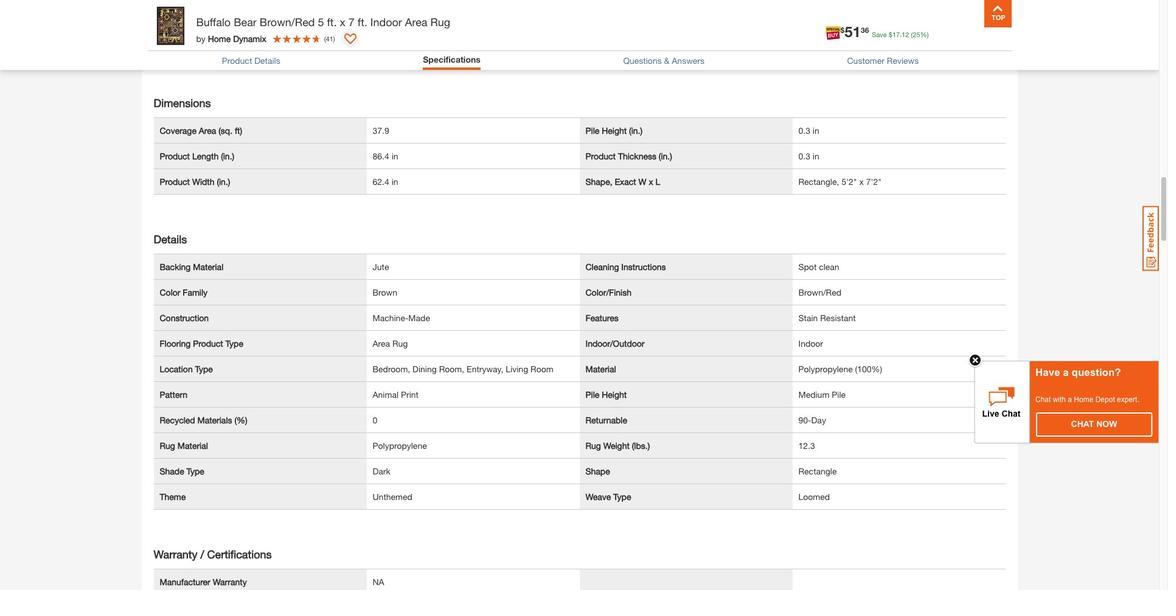 Task type: describe. For each thing, give the bounding box(es) containing it.
question?
[[1072, 367, 1121, 378]]

0.3 in for pile height (in.)
[[799, 125, 820, 136]]

buffalo
[[196, 15, 231, 29]]

0 horizontal spatial stain
[[388, 23, 420, 40]]

room,
[[439, 364, 464, 374]]

medium pile
[[799, 389, 846, 400]]

(%)
[[235, 415, 247, 425]]

color family
[[160, 287, 208, 298]]

1 vertical spatial warranty
[[213, 577, 247, 587]]

dynamix
[[233, 33, 266, 44]]

materials
[[197, 415, 232, 425]]

2 ft. from the left
[[358, 15, 367, 29]]

items
[[433, 53, 454, 63]]

top button
[[984, 0, 1012, 27]]

1 horizontal spatial area
[[373, 338, 390, 349]]

room
[[531, 364, 554, 374]]

coverage area (sq. ft)
[[160, 125, 242, 136]]

)
[[333, 34, 335, 42]]

1 horizontal spatial stain resistant
[[799, 313, 856, 323]]

print
[[401, 389, 419, 400]]

warranty / certifications
[[154, 548, 272, 561]]

jute
[[373, 262, 389, 272]]

2 horizontal spatial x
[[860, 176, 864, 187]]

instructions
[[622, 262, 666, 272]]

cleaning
[[586, 262, 619, 272]]

$ 51 36
[[841, 23, 869, 40]]

0 vertical spatial details
[[254, 55, 280, 66]]

type right flooring
[[226, 338, 243, 349]]

questions & answers
[[623, 55, 705, 66]]

0 horizontal spatial area
[[199, 125, 216, 136]]

polypropylene for polypropylene (100%)
[[799, 364, 853, 374]]

36
[[861, 25, 869, 34]]

unthemed
[[373, 492, 413, 502]]

see similar items
[[388, 53, 454, 63]]

0 horizontal spatial indoor
[[371, 15, 402, 29]]

1 horizontal spatial stain
[[799, 313, 818, 323]]

location
[[160, 364, 193, 374]]

37.9
[[373, 125, 389, 136]]

w
[[639, 176, 647, 187]]

dimensions
[[154, 96, 211, 110]]

product for product thickness (in.)
[[586, 151, 616, 161]]

indoor/outdoor
[[586, 338, 645, 349]]

1 vertical spatial a
[[1068, 395, 1072, 404]]

made
[[409, 313, 430, 323]]

0 horizontal spatial resistant
[[424, 23, 482, 40]]

certifications
[[207, 548, 272, 561]]

rug left weight
[[586, 441, 601, 451]]

0 vertical spatial brown/red
[[260, 15, 315, 29]]

spot clean
[[799, 262, 840, 272]]

1 vertical spatial brown/red
[[799, 287, 842, 298]]

5
[[318, 15, 324, 29]]

reviews
[[887, 55, 919, 66]]

buffalo bear brown/red 5 ft. x 7 ft. indoor area rug
[[196, 15, 450, 29]]

(in.) for product thickness (in.)
[[659, 151, 672, 161]]

product length (in.)
[[160, 151, 234, 161]]

25
[[913, 30, 921, 38]]

1 horizontal spatial indoor
[[799, 338, 823, 349]]

height for pile height (in.)
[[602, 125, 627, 136]]

7'2"
[[866, 176, 882, 187]]

0 horizontal spatial details
[[154, 232, 187, 246]]

recycled
[[160, 415, 195, 425]]

customer
[[847, 55, 885, 66]]

(in.) for product length (in.)
[[221, 151, 234, 161]]

rug up items
[[431, 15, 450, 29]]

product for product length (in.)
[[160, 151, 190, 161]]

.
[[900, 30, 902, 38]]

color
[[160, 287, 180, 298]]

polypropylene (100%)
[[799, 364, 883, 374]]

by
[[196, 33, 206, 44]]

rug up the shade
[[160, 441, 175, 451]]

save $ 17 . 12 ( 25 %)
[[872, 30, 929, 38]]

color/finish
[[586, 287, 632, 298]]

medium
[[799, 389, 830, 400]]

depot
[[1096, 395, 1115, 404]]

recycled materials (%)
[[160, 415, 247, 425]]

spot
[[799, 262, 817, 272]]

41
[[326, 34, 333, 42]]

(in.) for product width (in.)
[[217, 176, 230, 187]]

( 41 )
[[324, 34, 335, 42]]

0.3 for product thickness (in.)
[[799, 151, 811, 161]]

now
[[1097, 419, 1118, 429]]

product thickness (in.)
[[586, 151, 672, 161]]

machine-made
[[373, 313, 430, 323]]

features
[[586, 313, 619, 323]]

day
[[811, 415, 826, 425]]

shape,
[[586, 176, 613, 187]]

90-day
[[799, 415, 826, 425]]

flooring
[[160, 338, 191, 349]]

/
[[201, 548, 204, 561]]

product details
[[222, 55, 280, 66]]

0 vertical spatial stain resistant
[[388, 23, 482, 40]]

product width (in.)
[[160, 176, 230, 187]]

living
[[506, 364, 528, 374]]

see
[[388, 53, 403, 63]]

86.4
[[373, 151, 389, 161]]

weave
[[586, 492, 611, 502]]

na
[[373, 577, 384, 587]]

type for weave type
[[613, 492, 631, 502]]

product right flooring
[[193, 338, 223, 349]]

0 vertical spatial a
[[1063, 367, 1069, 378]]

with
[[1053, 395, 1066, 404]]

62.4 in
[[373, 176, 398, 187]]

0 vertical spatial warranty
[[154, 548, 197, 561]]

thickness
[[618, 151, 657, 161]]

chat
[[1071, 419, 1094, 429]]

0 vertical spatial home
[[208, 33, 231, 44]]

cleaning instructions
[[586, 262, 666, 272]]

0 vertical spatial area
[[405, 15, 428, 29]]



Task type: vqa. For each thing, say whether or not it's contained in the screenshot.
for in the Perfect for projects that require irrigation, plumbing and drainage, electrical and utility trenching.
no



Task type: locate. For each thing, give the bounding box(es) containing it.
stain down the spot
[[799, 313, 818, 323]]

material up family
[[193, 262, 223, 272]]

height for pile height
[[602, 389, 627, 400]]

(in.) for pile height (in.)
[[629, 125, 643, 136]]

0 horizontal spatial polypropylene
[[373, 441, 427, 451]]

rectangle
[[799, 466, 837, 476]]

( right 12
[[911, 30, 913, 38]]

12.3
[[799, 441, 815, 451]]

expert.
[[1117, 395, 1140, 404]]

stain resistant up items
[[388, 23, 482, 40]]

indoor right the 7
[[371, 15, 402, 29]]

indoor
[[371, 15, 402, 29], [799, 338, 823, 349]]

0 horizontal spatial $
[[841, 25, 845, 34]]

(in.)
[[629, 125, 643, 136], [221, 151, 234, 161], [659, 151, 672, 161], [217, 176, 230, 187]]

details up backing
[[154, 232, 187, 246]]

product for product details
[[222, 55, 252, 66]]

exact
[[615, 176, 636, 187]]

height
[[602, 125, 627, 136], [602, 389, 627, 400]]

1 vertical spatial stain resistant
[[799, 313, 856, 323]]

1 horizontal spatial $
[[889, 30, 893, 38]]

product up shape,
[[586, 151, 616, 161]]

family
[[183, 287, 208, 298]]

7
[[349, 15, 355, 29]]

details
[[254, 55, 280, 66], [154, 232, 187, 246]]

0 vertical spatial 0.3
[[799, 125, 811, 136]]

1 vertical spatial material
[[586, 364, 616, 374]]

shape, exact w x l
[[586, 176, 661, 187]]

product left width
[[160, 176, 190, 187]]

stain resistant down clean
[[799, 313, 856, 323]]

1 horizontal spatial brown/red
[[799, 287, 842, 298]]

save
[[872, 30, 887, 38]]

0 vertical spatial stain
[[388, 23, 420, 40]]

similar
[[405, 53, 431, 63]]

1 horizontal spatial polypropylene
[[799, 364, 853, 374]]

stain
[[388, 23, 420, 40], [799, 313, 818, 323]]

1 vertical spatial stain
[[799, 313, 818, 323]]

details down 'dynamix'
[[254, 55, 280, 66]]

have
[[1036, 367, 1060, 378]]

resistant
[[424, 23, 482, 40], [820, 313, 856, 323]]

0 horizontal spatial (
[[324, 34, 326, 42]]

questions & answers button
[[623, 55, 705, 66], [623, 55, 705, 66]]

0 horizontal spatial warranty
[[154, 548, 197, 561]]

returnable
[[586, 415, 627, 425]]

specifications
[[423, 54, 481, 65]]

pile height (in.)
[[586, 125, 643, 136]]

length
[[192, 151, 219, 161]]

17
[[893, 30, 900, 38]]

rug down machine-made at bottom
[[392, 338, 408, 349]]

product down the coverage
[[160, 151, 190, 161]]

construction
[[160, 313, 209, 323]]

type right the shade
[[187, 466, 204, 476]]

polypropylene
[[799, 364, 853, 374], [373, 441, 427, 451]]

pile for pile height
[[586, 389, 600, 400]]

product image image
[[151, 6, 190, 46]]

x right 5'2"
[[860, 176, 864, 187]]

weave type
[[586, 492, 631, 502]]

(sq.
[[219, 125, 232, 136]]

material for jute
[[193, 262, 223, 272]]

0.3 in
[[799, 125, 820, 136], [799, 151, 820, 161]]

rug weight (lbs.)
[[586, 441, 650, 451]]

1 height from the top
[[602, 125, 627, 136]]

2 0.3 in from the top
[[799, 151, 820, 161]]

home left the depot
[[1074, 395, 1094, 404]]

0.3
[[799, 125, 811, 136], [799, 151, 811, 161]]

(in.) right width
[[217, 176, 230, 187]]

1 0.3 from the top
[[799, 125, 811, 136]]

1 vertical spatial 0.3
[[799, 151, 811, 161]]

clean
[[819, 262, 840, 272]]

rectangle,
[[799, 176, 839, 187]]

ft.
[[327, 15, 337, 29], [358, 15, 367, 29]]

height up returnable
[[602, 389, 627, 400]]

resistant up specifications
[[424, 23, 482, 40]]

1 vertical spatial polypropylene
[[373, 441, 427, 451]]

backing
[[160, 262, 191, 272]]

backing material
[[160, 262, 223, 272]]

material
[[193, 262, 223, 272], [586, 364, 616, 374], [178, 441, 208, 451]]

2 height from the top
[[602, 389, 627, 400]]

polypropylene up medium pile
[[799, 364, 853, 374]]

type for shade type
[[187, 466, 204, 476]]

material up shade type
[[178, 441, 208, 451]]

stain up the see
[[388, 23, 420, 40]]

have a question?
[[1036, 367, 1121, 378]]

pile right the medium
[[832, 389, 846, 400]]

bedroom, dining room, entryway, living room
[[373, 364, 554, 374]]

entryway,
[[467, 364, 504, 374]]

12
[[902, 30, 909, 38]]

area down machine-
[[373, 338, 390, 349]]

0 horizontal spatial stain resistant
[[388, 23, 482, 40]]

1 vertical spatial area
[[199, 125, 216, 136]]

l
[[656, 176, 661, 187]]

1 ft. from the left
[[327, 15, 337, 29]]

customer reviews
[[847, 55, 919, 66]]

1 horizontal spatial ft.
[[358, 15, 367, 29]]

pile height
[[586, 389, 627, 400]]

warranty
[[154, 548, 197, 561], [213, 577, 247, 587]]

home down buffalo
[[208, 33, 231, 44]]

$ left .
[[889, 30, 893, 38]]

polypropylene for polypropylene
[[373, 441, 427, 451]]

display image
[[344, 33, 356, 46]]

1 vertical spatial indoor
[[799, 338, 823, 349]]

0 vertical spatial indoor
[[371, 15, 402, 29]]

type for location type
[[195, 364, 213, 374]]

1 horizontal spatial resistant
[[820, 313, 856, 323]]

material for polypropylene
[[178, 441, 208, 451]]

in
[[813, 125, 820, 136], [392, 151, 398, 161], [813, 151, 820, 161], [392, 176, 398, 187]]

$ left "36"
[[841, 25, 845, 34]]

%)
[[921, 30, 929, 38]]

$ inside $ 51 36
[[841, 25, 845, 34]]

flooring product type
[[160, 338, 243, 349]]

animal
[[373, 389, 399, 400]]

brown/red
[[260, 15, 315, 29], [799, 287, 842, 298]]

(100%)
[[855, 364, 883, 374]]

1 horizontal spatial (
[[911, 30, 913, 38]]

bear
[[234, 15, 257, 29]]

product down by home dynamix
[[222, 55, 252, 66]]

1 horizontal spatial x
[[649, 176, 653, 187]]

0 vertical spatial 0.3 in
[[799, 125, 820, 136]]

coverage
[[160, 125, 197, 136]]

a right have
[[1063, 367, 1069, 378]]

location type
[[160, 364, 213, 374]]

area up similar
[[405, 15, 428, 29]]

manufacturer
[[160, 577, 210, 587]]

x left the 7
[[340, 15, 346, 29]]

answers
[[672, 55, 705, 66]]

( left )
[[324, 34, 326, 42]]

brown/red down spot clean
[[799, 287, 842, 298]]

brown/red left 5
[[260, 15, 315, 29]]

ft. right 5
[[327, 15, 337, 29]]

material up pile height
[[586, 364, 616, 374]]

2 horizontal spatial area
[[405, 15, 428, 29]]

indoor up the polypropylene (100%)
[[799, 338, 823, 349]]

62.4
[[373, 176, 389, 187]]

pile for pile height (in.)
[[586, 125, 600, 136]]

shape
[[586, 466, 610, 476]]

area rug
[[373, 338, 408, 349]]

1 horizontal spatial details
[[254, 55, 280, 66]]

polypropylene up dark
[[373, 441, 427, 451]]

0 horizontal spatial brown/red
[[260, 15, 315, 29]]

feedback link image
[[1143, 206, 1159, 271]]

1 vertical spatial details
[[154, 232, 187, 246]]

ft. right the 7
[[358, 15, 367, 29]]

(in.) up thickness
[[629, 125, 643, 136]]

chat with a home depot expert.
[[1036, 395, 1140, 404]]

rectangle, 5'2" x 7'2"
[[799, 176, 882, 187]]

0.3 in for product thickness (in.)
[[799, 151, 820, 161]]

0 horizontal spatial ft.
[[327, 15, 337, 29]]

loomed
[[799, 492, 830, 502]]

2 vertical spatial area
[[373, 338, 390, 349]]

pile up returnable
[[586, 389, 600, 400]]

warranty down certifications at the left of the page
[[213, 577, 247, 587]]

bedroom,
[[373, 364, 410, 374]]

resistant up the polypropylene (100%)
[[820, 313, 856, 323]]

1 vertical spatial home
[[1074, 395, 1094, 404]]

2 0.3 from the top
[[799, 151, 811, 161]]

product for product width (in.)
[[160, 176, 190, 187]]

questions
[[623, 55, 662, 66]]

0 vertical spatial material
[[193, 262, 223, 272]]

pattern
[[160, 389, 188, 400]]

0 vertical spatial resistant
[[424, 23, 482, 40]]

type down flooring product type
[[195, 364, 213, 374]]

2 vertical spatial material
[[178, 441, 208, 451]]

(in.) right length
[[221, 151, 234, 161]]

a right the with
[[1068, 395, 1072, 404]]

product image
[[166, 0, 345, 42]]

1 horizontal spatial home
[[1074, 395, 1094, 404]]

warranty left / at the left bottom of the page
[[154, 548, 197, 561]]

1 vertical spatial height
[[602, 389, 627, 400]]

1 horizontal spatial warranty
[[213, 577, 247, 587]]

0.3 for pile height (in.)
[[799, 125, 811, 136]]

pile up 'product thickness (in.)' on the top of the page
[[586, 125, 600, 136]]

product details button
[[222, 55, 280, 66], [222, 55, 280, 66]]

x left l
[[649, 176, 653, 187]]

by home dynamix
[[196, 33, 266, 44]]

(lbs.)
[[632, 441, 650, 451]]

0 horizontal spatial home
[[208, 33, 231, 44]]

0 horizontal spatial x
[[340, 15, 346, 29]]

1 0.3 in from the top
[[799, 125, 820, 136]]

type right weave at the bottom right
[[613, 492, 631, 502]]

1 vertical spatial resistant
[[820, 313, 856, 323]]

0 vertical spatial height
[[602, 125, 627, 136]]

(in.) up l
[[659, 151, 672, 161]]

height up 'product thickness (in.)' on the top of the page
[[602, 125, 627, 136]]

shade type
[[160, 466, 204, 476]]

1 vertical spatial 0.3 in
[[799, 151, 820, 161]]

machine-
[[373, 313, 409, 323]]

ft)
[[235, 125, 242, 136]]

0 vertical spatial polypropylene
[[799, 364, 853, 374]]

area left (sq.
[[199, 125, 216, 136]]



